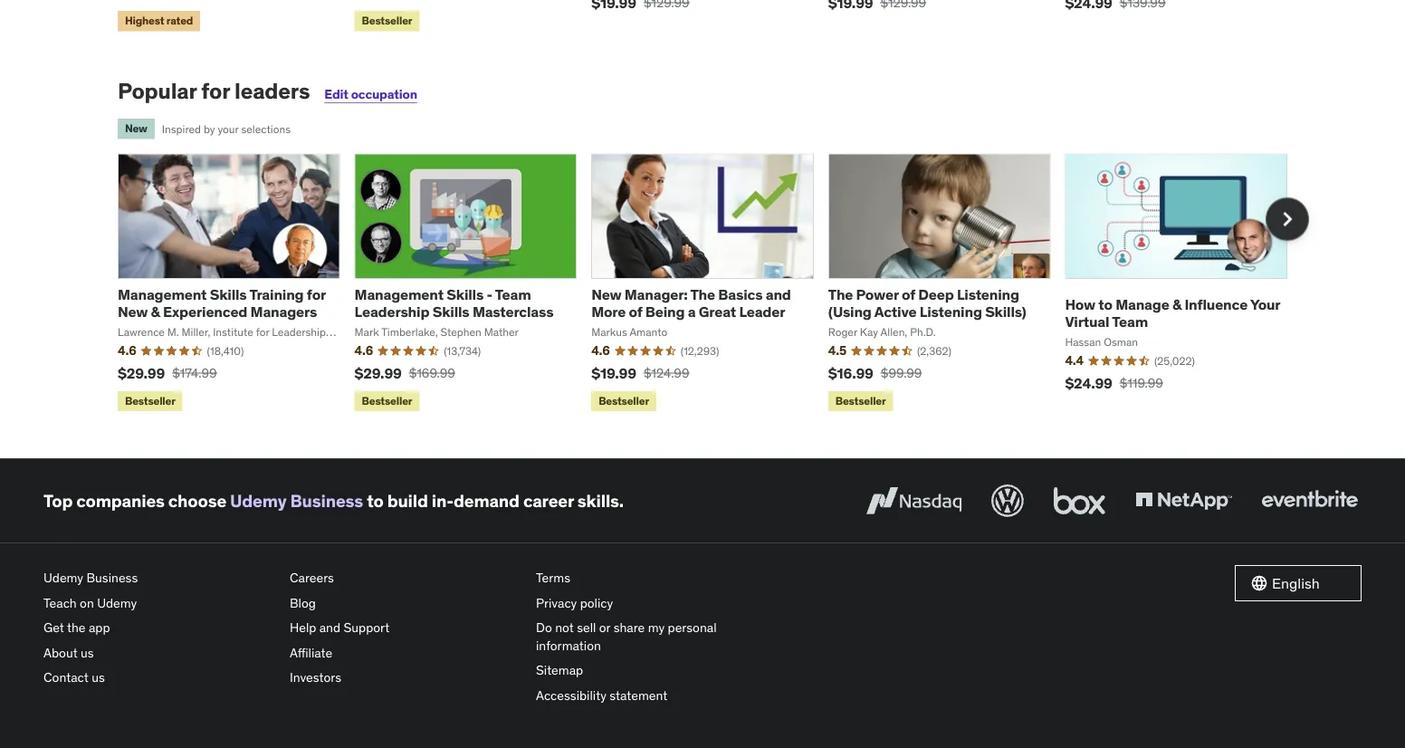 Task type: locate. For each thing, give the bounding box(es) containing it.
0 horizontal spatial &
[[151, 303, 160, 321]]

0 horizontal spatial the
[[691, 285, 716, 304]]

for up by
[[201, 77, 230, 105]]

to left build
[[367, 490, 384, 512]]

1 horizontal spatial &
[[1173, 295, 1182, 314]]

managers
[[251, 303, 317, 321]]

of inside new manager: the basics and more of being a great leader
[[629, 303, 643, 321]]

manage
[[1116, 295, 1170, 314]]

1 management from the left
[[118, 285, 207, 304]]

and right the "help"
[[320, 619, 341, 636]]

new for new
[[125, 122, 147, 136]]

listening right deep
[[957, 285, 1020, 304]]

to inside how to manage & influence your virtual team
[[1099, 295, 1113, 314]]

0 vertical spatial to
[[1099, 295, 1113, 314]]

of
[[902, 285, 916, 304], [629, 303, 643, 321]]

masterclass
[[473, 303, 554, 321]]

new down popular on the top
[[125, 122, 147, 136]]

edit
[[325, 86, 349, 102]]

1 horizontal spatial udemy
[[97, 594, 137, 611]]

1 vertical spatial team
[[1113, 313, 1149, 331]]

1 horizontal spatial business
[[290, 490, 363, 512]]

the inside the power of deep listening (using active listening skills)
[[829, 285, 853, 304]]

1 horizontal spatial and
[[766, 285, 791, 304]]

eventbrite image
[[1258, 481, 1362, 521]]

1 vertical spatial business
[[86, 569, 138, 586]]

udemy up 'teach' at the left bottom of the page
[[43, 569, 83, 586]]

0 horizontal spatial business
[[86, 569, 138, 586]]

0 vertical spatial team
[[495, 285, 531, 304]]

1 the from the left
[[691, 285, 716, 304]]

team right virtual
[[1113, 313, 1149, 331]]

new inside new manager: the basics and more of being a great leader
[[592, 285, 622, 304]]

build
[[387, 490, 428, 512]]

1 horizontal spatial the
[[829, 285, 853, 304]]

terms
[[536, 569, 571, 586]]

to
[[1099, 295, 1113, 314], [367, 490, 384, 512]]

1 horizontal spatial management
[[355, 285, 444, 304]]

0 horizontal spatial management
[[118, 285, 207, 304]]

the
[[691, 285, 716, 304], [829, 285, 853, 304]]

new for new manager: the basics and more of being a great leader
[[592, 285, 622, 304]]

0 vertical spatial and
[[766, 285, 791, 304]]

of right more
[[629, 303, 643, 321]]

sitemap
[[536, 662, 583, 678]]

management skills - team leadership skills masterclass link
[[355, 285, 554, 321]]

do not sell or share my personal information button
[[536, 615, 768, 658]]

0 vertical spatial business
[[290, 490, 363, 512]]

us right about
[[81, 644, 94, 661]]

2 the from the left
[[829, 285, 853, 304]]

new manager: the basics and more of being a great leader
[[592, 285, 791, 321]]

management skills training for new & experienced managers link
[[118, 285, 326, 321]]

us right 'contact'
[[92, 669, 105, 686]]

management inside management skills - team leadership skills masterclass
[[355, 285, 444, 304]]

terms privacy policy do not sell or share my personal information sitemap accessibility statement
[[536, 569, 717, 703]]

team
[[495, 285, 531, 304], [1113, 313, 1149, 331]]

get
[[43, 619, 64, 636]]

business up on
[[86, 569, 138, 586]]

and
[[766, 285, 791, 304], [320, 619, 341, 636]]

listening left skills)
[[920, 303, 983, 321]]

2 management from the left
[[355, 285, 444, 304]]

1 vertical spatial us
[[92, 669, 105, 686]]

1 vertical spatial udemy
[[43, 569, 83, 586]]

management
[[118, 285, 207, 304], [355, 285, 444, 304]]

1 horizontal spatial of
[[902, 285, 916, 304]]

skills for experienced
[[210, 285, 247, 304]]

0 vertical spatial udemy business link
[[230, 490, 363, 512]]

1 vertical spatial to
[[367, 490, 384, 512]]

& left "experienced"
[[151, 303, 160, 321]]

1 horizontal spatial team
[[1113, 313, 1149, 331]]

get the app link
[[43, 615, 275, 640]]

training
[[249, 285, 304, 304]]

app
[[89, 619, 110, 636]]

udemy right on
[[97, 594, 137, 611]]

management inside "management skills training for new & experienced managers"
[[118, 285, 207, 304]]

1 vertical spatial and
[[320, 619, 341, 636]]

for inside "management skills training for new & experienced managers"
[[307, 285, 326, 304]]

support
[[344, 619, 390, 636]]

business
[[290, 490, 363, 512], [86, 569, 138, 586]]

carousel element
[[118, 154, 1310, 415]]

small image
[[1251, 574, 1269, 593]]

skills
[[210, 285, 247, 304], [447, 285, 484, 304], [433, 303, 470, 321]]

1 horizontal spatial to
[[1099, 295, 1113, 314]]

english button
[[1236, 565, 1362, 602]]

& right manage
[[1173, 295, 1182, 314]]

careers blog help and support affiliate investors
[[290, 569, 390, 686]]

business up careers
[[290, 490, 363, 512]]

0 horizontal spatial to
[[367, 490, 384, 512]]

active
[[875, 303, 917, 321]]

investors link
[[290, 665, 522, 690]]

team right the -
[[495, 285, 531, 304]]

skills inside "management skills training for new & experienced managers"
[[210, 285, 247, 304]]

for right training
[[307, 285, 326, 304]]

of left deep
[[902, 285, 916, 304]]

0 vertical spatial udemy
[[230, 490, 287, 512]]

& inside "management skills training for new & experienced managers"
[[151, 303, 160, 321]]

sitemap link
[[536, 658, 768, 683]]

manager:
[[625, 285, 688, 304]]

new left "experienced"
[[118, 303, 148, 321]]

affiliate link
[[290, 640, 522, 665]]

0 horizontal spatial and
[[320, 619, 341, 636]]

inspired
[[162, 122, 201, 136]]

next image
[[1274, 204, 1303, 233]]

udemy
[[230, 490, 287, 512], [43, 569, 83, 586], [97, 594, 137, 611]]

on
[[80, 594, 94, 611]]

0 horizontal spatial team
[[495, 285, 531, 304]]

0 horizontal spatial for
[[201, 77, 230, 105]]

virtual
[[1066, 313, 1110, 331]]

udemy business link up careers
[[230, 490, 363, 512]]

new inside "management skills training for new & experienced managers"
[[118, 303, 148, 321]]

udemy business link up get the app link
[[43, 565, 275, 590]]

new
[[125, 122, 147, 136], [592, 285, 622, 304], [118, 303, 148, 321]]

the
[[67, 619, 86, 636]]

and right basics at the right of page
[[766, 285, 791, 304]]

in-
[[432, 490, 454, 512]]

to right how
[[1099, 295, 1113, 314]]

udemy business link
[[230, 490, 363, 512], [43, 565, 275, 590]]

2 vertical spatial udemy
[[97, 594, 137, 611]]

policy
[[580, 594, 613, 611]]

1 vertical spatial for
[[307, 285, 326, 304]]

us
[[81, 644, 94, 661], [92, 669, 105, 686]]

new left manager:
[[592, 285, 622, 304]]

occupation
[[351, 86, 417, 102]]

affiliate
[[290, 644, 333, 661]]

udemy right choose
[[230, 490, 287, 512]]

0 horizontal spatial of
[[629, 303, 643, 321]]

1 horizontal spatial for
[[307, 285, 326, 304]]

and inside new manager: the basics and more of being a great leader
[[766, 285, 791, 304]]

listening
[[957, 285, 1020, 304], [920, 303, 983, 321]]



Task type: vqa. For each thing, say whether or not it's contained in the screenshot.
FRESH
no



Task type: describe. For each thing, give the bounding box(es) containing it.
and inside careers blog help and support affiliate investors
[[320, 619, 341, 636]]

careers link
[[290, 565, 522, 590]]

0 horizontal spatial udemy
[[43, 569, 83, 586]]

management skills training for new & experienced managers
[[118, 285, 326, 321]]

of inside the power of deep listening (using active listening skills)
[[902, 285, 916, 304]]

share
[[614, 619, 645, 636]]

about us link
[[43, 640, 275, 665]]

basics
[[719, 285, 763, 304]]

sell
[[577, 619, 596, 636]]

do
[[536, 619, 552, 636]]

nasdaq image
[[862, 481, 966, 521]]

companies
[[76, 490, 165, 512]]

popular
[[118, 77, 197, 105]]

or
[[599, 619, 611, 636]]

experienced
[[163, 303, 248, 321]]

(using
[[829, 303, 872, 321]]

investors
[[290, 669, 342, 686]]

deep
[[919, 285, 954, 304]]

2 horizontal spatial udemy
[[230, 490, 287, 512]]

selections
[[241, 122, 291, 136]]

edit occupation
[[325, 86, 417, 102]]

your
[[218, 122, 239, 136]]

your
[[1251, 295, 1281, 314]]

new manager: the basics and more of being a great leader link
[[592, 285, 791, 321]]

the inside new manager: the basics and more of being a great leader
[[691, 285, 716, 304]]

leaders
[[235, 77, 310, 105]]

0 vertical spatial for
[[201, 77, 230, 105]]

popular for leaders
[[118, 77, 310, 105]]

& inside how to manage & influence your virtual team
[[1173, 295, 1182, 314]]

power
[[857, 285, 899, 304]]

teach
[[43, 594, 77, 611]]

management for &
[[118, 285, 207, 304]]

my
[[648, 619, 665, 636]]

netapp image
[[1132, 481, 1236, 521]]

the power of deep listening (using active listening skills)
[[829, 285, 1027, 321]]

top companies choose udemy business to build in-demand career skills.
[[43, 490, 624, 512]]

by
[[204, 122, 215, 136]]

edit occupation button
[[325, 86, 417, 102]]

careers
[[290, 569, 334, 586]]

how to manage & influence your virtual team
[[1066, 295, 1281, 331]]

contact
[[43, 669, 89, 686]]

how
[[1066, 295, 1096, 314]]

box image
[[1050, 481, 1111, 521]]

-
[[487, 285, 493, 304]]

english
[[1273, 574, 1320, 592]]

1 vertical spatial udemy business link
[[43, 565, 275, 590]]

accessibility
[[536, 687, 607, 703]]

skills)
[[986, 303, 1027, 321]]

management for skills
[[355, 285, 444, 304]]

leader
[[739, 303, 786, 321]]

inspired by your selections
[[162, 122, 291, 136]]

great
[[699, 303, 736, 321]]

the power of deep listening (using active listening skills) link
[[829, 285, 1027, 321]]

accessibility statement link
[[536, 683, 768, 708]]

help
[[290, 619, 316, 636]]

business inside udemy business teach on udemy get the app about us contact us
[[86, 569, 138, 586]]

being
[[646, 303, 685, 321]]

teach on udemy link
[[43, 590, 275, 615]]

contact us link
[[43, 665, 275, 690]]

top
[[43, 490, 73, 512]]

skills for masterclass
[[447, 285, 484, 304]]

team inside how to manage & influence your virtual team
[[1113, 313, 1149, 331]]

udemy business teach on udemy get the app about us contact us
[[43, 569, 138, 686]]

choose
[[168, 490, 227, 512]]

not
[[555, 619, 574, 636]]

how to manage & influence your virtual team link
[[1066, 295, 1281, 331]]

a
[[688, 303, 696, 321]]

influence
[[1185, 295, 1248, 314]]

help and support link
[[290, 615, 522, 640]]

terms link
[[536, 565, 768, 590]]

about
[[43, 644, 78, 661]]

skills.
[[578, 490, 624, 512]]

privacy policy link
[[536, 590, 768, 615]]

management skills - team leadership skills masterclass
[[355, 285, 554, 321]]

career
[[523, 490, 574, 512]]

demand
[[454, 490, 520, 512]]

blog
[[290, 594, 316, 611]]

blog link
[[290, 590, 522, 615]]

volkswagen image
[[988, 481, 1028, 521]]

information
[[536, 637, 601, 653]]

privacy
[[536, 594, 577, 611]]

more
[[592, 303, 626, 321]]

team inside management skills - team leadership skills masterclass
[[495, 285, 531, 304]]

personal
[[668, 619, 717, 636]]

statement
[[610, 687, 668, 703]]

leadership
[[355, 303, 430, 321]]

0 vertical spatial us
[[81, 644, 94, 661]]



